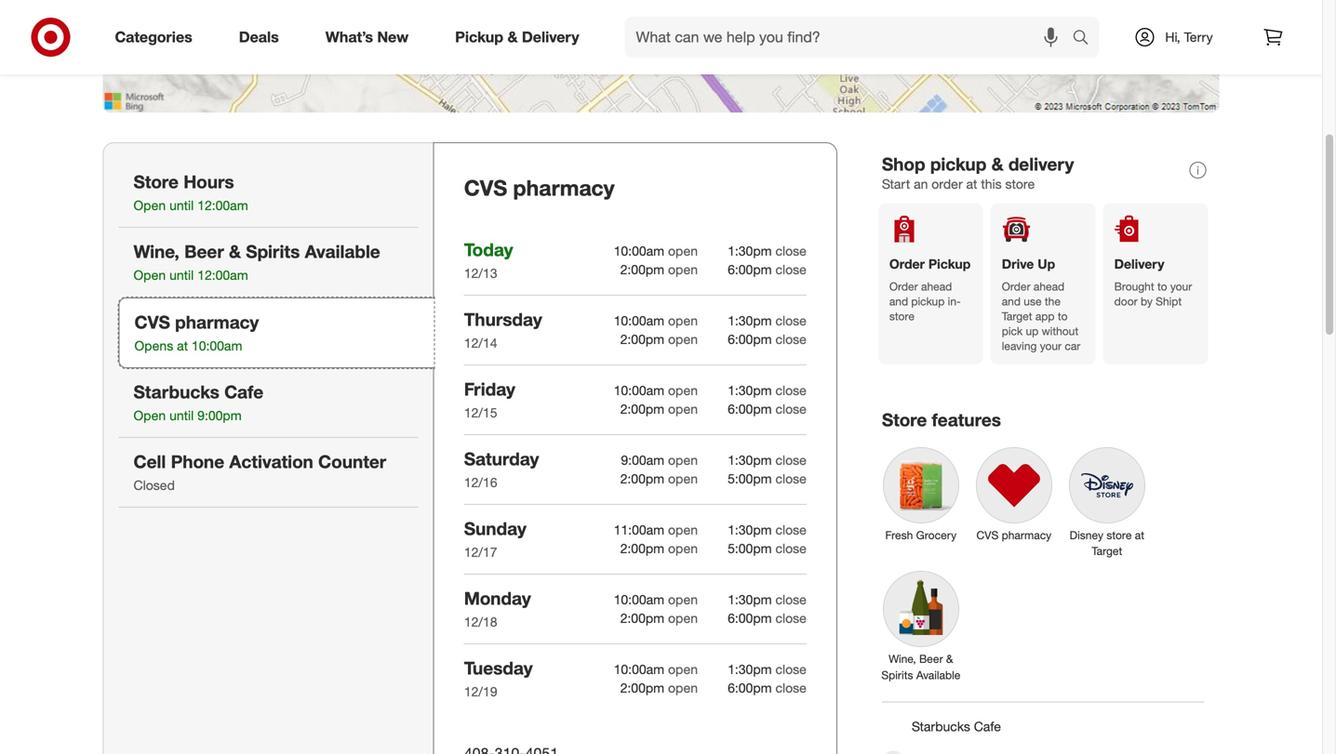 Task type: locate. For each thing, give the bounding box(es) containing it.
until inside starbucks cafe open until 9:00pm
[[169, 408, 194, 424]]

5:00pm for sunday
[[728, 541, 772, 557]]

1 5:00pm close from the top
[[728, 471, 807, 487]]

0 vertical spatial pharmacy
[[513, 175, 615, 201]]

4 2:00pm from the top
[[620, 471, 665, 487]]

12/13
[[464, 265, 497, 282]]

store hours open until 12:00am
[[134, 171, 248, 214]]

2 horizontal spatial store
[[1107, 529, 1132, 543]]

5 1:30pm close from the top
[[728, 522, 807, 538]]

until
[[169, 197, 194, 214], [169, 267, 194, 284], [169, 408, 194, 424]]

wine, for wine, beer & spirits available
[[889, 653, 916, 667]]

2:00pm for tuesday
[[620, 680, 665, 696]]

0 vertical spatial 5:00pm close
[[728, 471, 807, 487]]

2 12:00am from the top
[[197, 267, 248, 284]]

and left use
[[1002, 295, 1021, 309]]

pickup left in-
[[911, 295, 945, 309]]

pharmacy
[[513, 175, 615, 201], [175, 312, 259, 333], [1002, 529, 1052, 543]]

shop pickup & delivery start an order at this store
[[882, 154, 1074, 192]]

6:00pm close for thursday
[[728, 331, 807, 348]]

1 vertical spatial 12:00am
[[197, 267, 248, 284]]

cvs up the opens
[[134, 312, 170, 333]]

cvs pharmacy link
[[968, 439, 1061, 547]]

2:00pm open for saturday
[[620, 471, 698, 487]]

ahead
[[921, 280, 952, 294], [1034, 280, 1065, 294]]

to inside delivery brought to your door by shipt
[[1158, 280, 1168, 294]]

1 12:00am from the top
[[197, 197, 248, 214]]

available inside 'wine, beer & spirits available open until 12:00am'
[[305, 241, 380, 263]]

ahead inside order pickup order ahead and pickup in- store
[[921, 280, 952, 294]]

cvs pharmacy left disney
[[977, 529, 1052, 543]]

new
[[377, 28, 409, 46]]

1 horizontal spatial at
[[967, 176, 978, 192]]

store features
[[882, 410, 1001, 431]]

13 close from the top
[[776, 662, 807, 678]]

0 vertical spatial spirits
[[246, 241, 300, 263]]

0 horizontal spatial beer
[[184, 241, 224, 263]]

0 horizontal spatial delivery
[[522, 28, 579, 46]]

fresh grocery link
[[875, 439, 968, 547]]

2 vertical spatial pharmacy
[[1002, 529, 1052, 543]]

5 1:30pm from the top
[[728, 522, 772, 538]]

wine, up starbucks cafe
[[889, 653, 916, 667]]

10:00am open for tuesday
[[614, 662, 698, 678]]

10:00am open
[[614, 243, 698, 259], [614, 313, 698, 329], [614, 382, 698, 399], [614, 592, 698, 608], [614, 662, 698, 678]]

1 vertical spatial 5:00pm close
[[728, 541, 807, 557]]

6:00pm for today
[[728, 261, 772, 278]]

1:30pm close for saturday
[[728, 452, 807, 468]]

open
[[134, 197, 166, 214], [134, 267, 166, 284], [134, 408, 166, 424]]

1 horizontal spatial ahead
[[1034, 280, 1065, 294]]

9:00pm
[[197, 408, 242, 424]]

delivery
[[522, 28, 579, 46], [1115, 256, 1165, 272]]

1:30pm close for thursday
[[728, 313, 807, 329]]

4 1:30pm from the top
[[728, 452, 772, 468]]

to
[[1158, 280, 1168, 294], [1058, 310, 1068, 324]]

thursday
[[464, 309, 542, 330]]

11:00am open
[[614, 522, 698, 538]]

5 2:00pm open from the top
[[620, 541, 698, 557]]

5 10:00am open from the top
[[614, 662, 698, 678]]

ahead for up
[[1034, 280, 1065, 294]]

0 vertical spatial pickup
[[931, 154, 987, 175]]

0 horizontal spatial at
[[177, 338, 188, 354]]

until inside 'wine, beer & spirits available open until 12:00am'
[[169, 267, 194, 284]]

0 horizontal spatial available
[[305, 241, 380, 263]]

0 vertical spatial wine,
[[134, 241, 179, 263]]

7 1:30pm close from the top
[[728, 662, 807, 678]]

cafe for starbucks cafe open until 9:00pm
[[224, 382, 264, 403]]

order
[[890, 256, 925, 272], [890, 280, 918, 294], [1002, 280, 1031, 294]]

0 horizontal spatial your
[[1040, 339, 1062, 353]]

2 and from the left
[[1002, 295, 1021, 309]]

0 horizontal spatial cafe
[[224, 382, 264, 403]]

1:30pm for thursday
[[728, 313, 772, 329]]

at
[[967, 176, 978, 192], [177, 338, 188, 354], [1135, 529, 1145, 543]]

1 1:30pm from the top
[[728, 243, 772, 259]]

9 open from the top
[[668, 522, 698, 538]]

4 1:30pm close from the top
[[728, 452, 807, 468]]

1 vertical spatial available
[[917, 669, 961, 682]]

2 1:30pm close from the top
[[728, 313, 807, 329]]

1 vertical spatial open
[[134, 267, 166, 284]]

hi, terry
[[1166, 29, 1213, 45]]

0 vertical spatial until
[[169, 197, 194, 214]]

1:30pm for friday
[[728, 382, 772, 399]]

2 6:00pm close from the top
[[728, 331, 807, 348]]

1 and from the left
[[890, 295, 908, 309]]

2 1:30pm from the top
[[728, 313, 772, 329]]

1 vertical spatial at
[[177, 338, 188, 354]]

1 vertical spatial to
[[1058, 310, 1068, 324]]

1 until from the top
[[169, 197, 194, 214]]

6:00pm for thursday
[[728, 331, 772, 348]]

at inside the disney store at target
[[1135, 529, 1145, 543]]

0 horizontal spatial target
[[1002, 310, 1033, 324]]

pickup up order
[[931, 154, 987, 175]]

1 vertical spatial spirits
[[882, 669, 913, 682]]

wine, for wine, beer & spirits available open until 12:00am
[[134, 241, 179, 263]]

1 horizontal spatial cafe
[[974, 719, 1001, 735]]

pickup up in-
[[929, 256, 971, 272]]

at inside cvs pharmacy opens at 10:00am
[[177, 338, 188, 354]]

open inside starbucks cafe open until 9:00pm
[[134, 408, 166, 424]]

0 vertical spatial 5:00pm
[[728, 471, 772, 487]]

1 10:00am open from the top
[[614, 243, 698, 259]]

activation
[[229, 451, 313, 473]]

ahead up in-
[[921, 280, 952, 294]]

wine, inside 'wine, beer & spirits available open until 12:00am'
[[134, 241, 179, 263]]

10:00am
[[614, 243, 665, 259], [614, 313, 665, 329], [192, 338, 242, 354], [614, 382, 665, 399], [614, 592, 665, 608], [614, 662, 665, 678]]

cvs pharmacy inside cvs pharmacy link
[[977, 529, 1052, 543]]

door
[[1115, 295, 1138, 309]]

1 vertical spatial starbucks
[[912, 719, 971, 735]]

0 horizontal spatial spirits
[[246, 241, 300, 263]]

1:30pm close for friday
[[728, 382, 807, 399]]

cvs
[[464, 175, 507, 201], [134, 312, 170, 333], [977, 529, 999, 543]]

cvs pharmacy up today
[[464, 175, 615, 201]]

store inside the shop pickup & delivery start an order at this store
[[1006, 176, 1035, 192]]

at right disney
[[1135, 529, 1145, 543]]

1 horizontal spatial pharmacy
[[513, 175, 615, 201]]

friday
[[464, 379, 516, 400]]

pickup & delivery
[[455, 28, 579, 46]]

0 horizontal spatial pickup
[[455, 28, 504, 46]]

6 1:30pm from the top
[[728, 592, 772, 608]]

pickup
[[455, 28, 504, 46], [929, 256, 971, 272]]

12:00am down hours
[[197, 197, 248, 214]]

2 horizontal spatial at
[[1135, 529, 1145, 543]]

0 vertical spatial to
[[1158, 280, 1168, 294]]

to inside drive up order ahead and use the target app to pick up without leaving your car
[[1058, 310, 1068, 324]]

1 vertical spatial pickup
[[911, 295, 945, 309]]

2 6:00pm from the top
[[728, 331, 772, 348]]

12/15
[[464, 405, 497, 421]]

categories link
[[99, 17, 216, 58]]

0 vertical spatial beer
[[184, 241, 224, 263]]

7 1:30pm from the top
[[728, 662, 772, 678]]

your inside drive up order ahead and use the target app to pick up without leaving your car
[[1040, 339, 1062, 353]]

open for starbucks cafe
[[134, 408, 166, 424]]

11 close from the top
[[776, 592, 807, 608]]

7 2:00pm from the top
[[620, 680, 665, 696]]

1 vertical spatial cafe
[[974, 719, 1001, 735]]

open
[[668, 243, 698, 259], [668, 261, 698, 278], [668, 313, 698, 329], [668, 331, 698, 348], [668, 382, 698, 399], [668, 401, 698, 417], [668, 452, 698, 468], [668, 471, 698, 487], [668, 522, 698, 538], [668, 541, 698, 557], [668, 592, 698, 608], [668, 610, 698, 627], [668, 662, 698, 678], [668, 680, 698, 696]]

disney store at target
[[1070, 529, 1145, 558]]

1 horizontal spatial to
[[1158, 280, 1168, 294]]

5 2:00pm from the top
[[620, 541, 665, 557]]

beer inside 'wine, beer & spirits available open until 12:00am'
[[184, 241, 224, 263]]

0 vertical spatial store
[[134, 171, 179, 193]]

starbucks up 9:00pm at left bottom
[[134, 382, 219, 403]]

order for drive up
[[1002, 280, 1031, 294]]

and inside order pickup order ahead and pickup in- store
[[890, 295, 908, 309]]

0 vertical spatial open
[[134, 197, 166, 214]]

order
[[932, 176, 963, 192]]

1 vertical spatial store
[[882, 410, 927, 431]]

wine, down store hours open until 12:00am
[[134, 241, 179, 263]]

& inside the shop pickup & delivery start an order at this store
[[992, 154, 1004, 175]]

1 vertical spatial target
[[1092, 544, 1123, 558]]

starbucks for starbucks cafe open until 9:00pm
[[134, 382, 219, 403]]

starbucks for starbucks cafe
[[912, 719, 971, 735]]

2 5:00pm from the top
[[728, 541, 772, 557]]

6:00pm close for today
[[728, 261, 807, 278]]

spirits
[[246, 241, 300, 263], [882, 669, 913, 682]]

1 horizontal spatial target
[[1092, 544, 1123, 558]]

1 vertical spatial until
[[169, 267, 194, 284]]

3 until from the top
[[169, 408, 194, 424]]

store capabilities with hours, vertical tabs tab list
[[103, 142, 434, 755]]

1:30pm
[[728, 243, 772, 259], [728, 313, 772, 329], [728, 382, 772, 399], [728, 452, 772, 468], [728, 522, 772, 538], [728, 592, 772, 608], [728, 662, 772, 678]]

0 vertical spatial starbucks
[[134, 382, 219, 403]]

1 vertical spatial store
[[890, 310, 915, 324]]

5 6:00pm close from the top
[[728, 680, 807, 696]]

1 vertical spatial your
[[1040, 339, 1062, 353]]

0 vertical spatial delivery
[[522, 28, 579, 46]]

until left 9:00pm at left bottom
[[169, 408, 194, 424]]

5:00pm close
[[728, 471, 807, 487], [728, 541, 807, 557]]

disney store at target link
[[1061, 439, 1154, 563]]

1 horizontal spatial your
[[1171, 280, 1192, 294]]

spirits inside wine, beer & spirits available
[[882, 669, 913, 682]]

ahead up "the"
[[1034, 280, 1065, 294]]

1 2:00pm open from the top
[[620, 261, 698, 278]]

10:00am for thursday
[[614, 313, 665, 329]]

1 vertical spatial pharmacy
[[175, 312, 259, 333]]

What can we help you find? suggestions appear below search field
[[625, 17, 1077, 58]]

& inside wine, beer & spirits available
[[946, 653, 953, 667]]

2 vertical spatial store
[[1107, 529, 1132, 543]]

1 vertical spatial delivery
[[1115, 256, 1165, 272]]

2 5:00pm close from the top
[[728, 541, 807, 557]]

beer inside wine, beer & spirits available
[[919, 653, 943, 667]]

10:00am inside cvs pharmacy opens at 10:00am
[[192, 338, 242, 354]]

available
[[305, 241, 380, 263], [917, 669, 961, 682]]

cvs pharmacy
[[464, 175, 615, 201], [977, 529, 1052, 543]]

features
[[932, 410, 1001, 431]]

0 horizontal spatial to
[[1058, 310, 1068, 324]]

your up "shipt"
[[1171, 280, 1192, 294]]

until for store
[[169, 197, 194, 214]]

until down hours
[[169, 197, 194, 214]]

8 open from the top
[[668, 471, 698, 487]]

order inside drive up order ahead and use the target app to pick up without leaving your car
[[1002, 280, 1031, 294]]

4 6:00pm from the top
[[728, 610, 772, 627]]

1 ahead from the left
[[921, 280, 952, 294]]

3 6:00pm from the top
[[728, 401, 772, 417]]

3 1:30pm close from the top
[[728, 382, 807, 399]]

1 horizontal spatial store
[[1006, 176, 1035, 192]]

available for wine, beer & spirits available open until 12:00am
[[305, 241, 380, 263]]

1 horizontal spatial store
[[882, 410, 927, 431]]

1:30pm for tuesday
[[728, 662, 772, 678]]

1 horizontal spatial cvs
[[464, 175, 507, 201]]

cvs right grocery
[[977, 529, 999, 543]]

cafe inside starbucks cafe open until 9:00pm
[[224, 382, 264, 403]]

2 2:00pm open from the top
[[620, 331, 698, 348]]

at inside the shop pickup & delivery start an order at this store
[[967, 176, 978, 192]]

pickup & delivery link
[[439, 17, 603, 58]]

2 vertical spatial at
[[1135, 529, 1145, 543]]

your down without
[[1040, 339, 1062, 353]]

1 6:00pm from the top
[[728, 261, 772, 278]]

until up cvs pharmacy opens at 10:00am
[[169, 267, 194, 284]]

cvs up today
[[464, 175, 507, 201]]

6 2:00pm from the top
[[620, 610, 665, 627]]

4 10:00am open from the top
[[614, 592, 698, 608]]

2 ahead from the left
[[1034, 280, 1065, 294]]

at right the opens
[[177, 338, 188, 354]]

0 horizontal spatial cvs pharmacy
[[464, 175, 615, 201]]

pickup right new
[[455, 28, 504, 46]]

store left features
[[882, 410, 927, 431]]

0 vertical spatial at
[[967, 176, 978, 192]]

1 vertical spatial 5:00pm
[[728, 541, 772, 557]]

at left this
[[967, 176, 978, 192]]

3 6:00pm close from the top
[[728, 401, 807, 417]]

2:00pm open for today
[[620, 261, 698, 278]]

0 vertical spatial cafe
[[224, 382, 264, 403]]

to up "shipt"
[[1158, 280, 1168, 294]]

0 vertical spatial target
[[1002, 310, 1033, 324]]

0 horizontal spatial pharmacy
[[175, 312, 259, 333]]

0 horizontal spatial ahead
[[921, 280, 952, 294]]

& inside 'wine, beer & spirits available open until 12:00am'
[[229, 241, 241, 263]]

2 vertical spatial until
[[169, 408, 194, 424]]

0 vertical spatial 12:00am
[[197, 197, 248, 214]]

open for store hours
[[134, 197, 166, 214]]

12:00am up cvs pharmacy opens at 10:00am
[[197, 267, 248, 284]]

1 horizontal spatial spirits
[[882, 669, 913, 682]]

1 horizontal spatial starbucks
[[912, 719, 971, 735]]

7 2:00pm open from the top
[[620, 680, 698, 696]]

and left in-
[[890, 295, 908, 309]]

1:30pm close for monday
[[728, 592, 807, 608]]

target up pick
[[1002, 310, 1033, 324]]

6:00pm for friday
[[728, 401, 772, 417]]

1 horizontal spatial available
[[917, 669, 961, 682]]

3 2:00pm open from the top
[[620, 401, 698, 417]]

0 horizontal spatial store
[[134, 171, 179, 193]]

3 10:00am open from the top
[[614, 382, 698, 399]]

3 1:30pm from the top
[[728, 382, 772, 399]]

1 vertical spatial cvs pharmacy
[[977, 529, 1052, 543]]

2 horizontal spatial cvs
[[977, 529, 999, 543]]

and inside drive up order ahead and use the target app to pick up without leaving your car
[[1002, 295, 1021, 309]]

12/16
[[464, 475, 497, 491]]

until inside store hours open until 12:00am
[[169, 197, 194, 214]]

and for order
[[890, 295, 908, 309]]

7 open from the top
[[668, 452, 698, 468]]

5:00pm
[[728, 471, 772, 487], [728, 541, 772, 557]]

12:00am
[[197, 197, 248, 214], [197, 267, 248, 284]]

beer up starbucks cafe
[[919, 653, 943, 667]]

hi,
[[1166, 29, 1181, 45]]

1 vertical spatial pickup
[[929, 256, 971, 272]]

1 horizontal spatial pickup
[[929, 256, 971, 272]]

the
[[1045, 295, 1061, 309]]

starbucks down wine, beer & spirits available
[[912, 719, 971, 735]]

beer for wine, beer & spirits available open until 12:00am
[[184, 241, 224, 263]]

0 horizontal spatial and
[[890, 295, 908, 309]]

store left hours
[[134, 171, 179, 193]]

1 vertical spatial wine,
[[889, 653, 916, 667]]

10:00am open for thursday
[[614, 313, 698, 329]]

6 open from the top
[[668, 401, 698, 417]]

0 vertical spatial available
[[305, 241, 380, 263]]

spirits for wine, beer & spirits available
[[882, 669, 913, 682]]

target down disney
[[1092, 544, 1123, 558]]

cafe
[[224, 382, 264, 403], [974, 719, 1001, 735]]

5 6:00pm from the top
[[728, 680, 772, 696]]

2 2:00pm from the top
[[620, 331, 665, 348]]

available inside wine, beer & spirits available
[[917, 669, 961, 682]]

2 vertical spatial open
[[134, 408, 166, 424]]

1 2:00pm from the top
[[620, 261, 665, 278]]

2 10:00am open from the top
[[614, 313, 698, 329]]

14 close from the top
[[776, 680, 807, 696]]

4 6:00pm close from the top
[[728, 610, 807, 627]]

to up without
[[1058, 310, 1068, 324]]

1:30pm close for sunday
[[728, 522, 807, 538]]

2:00pm for monday
[[620, 610, 665, 627]]

1 horizontal spatial beer
[[919, 653, 943, 667]]

store inside order pickup order ahead and pickup in- store
[[890, 310, 915, 324]]

0 horizontal spatial store
[[890, 310, 915, 324]]

1 vertical spatial beer
[[919, 653, 943, 667]]

2:00pm open for thursday
[[620, 331, 698, 348]]

2:00pm for thursday
[[620, 331, 665, 348]]

10:00am for today
[[614, 243, 665, 259]]

4 2:00pm open from the top
[[620, 471, 698, 487]]

6:00pm for tuesday
[[728, 680, 772, 696]]

order pickup order ahead and pickup in- store
[[890, 256, 971, 324]]

6:00pm close for friday
[[728, 401, 807, 417]]

1 open from the top
[[134, 197, 166, 214]]

until for starbucks
[[169, 408, 194, 424]]

10 close from the top
[[776, 541, 807, 557]]

1 vertical spatial cvs
[[134, 312, 170, 333]]

target
[[1002, 310, 1033, 324], [1092, 544, 1123, 558]]

3 2:00pm from the top
[[620, 401, 665, 417]]

store inside store hours open until 12:00am
[[134, 171, 179, 193]]

beer down store hours open until 12:00am
[[184, 241, 224, 263]]

what's new
[[325, 28, 409, 46]]

1 5:00pm from the top
[[728, 471, 772, 487]]

6 1:30pm close from the top
[[728, 592, 807, 608]]

and
[[890, 295, 908, 309], [1002, 295, 1021, 309]]

1 1:30pm close from the top
[[728, 243, 807, 259]]

2:00pm
[[620, 261, 665, 278], [620, 331, 665, 348], [620, 401, 665, 417], [620, 471, 665, 487], [620, 541, 665, 557], [620, 610, 665, 627], [620, 680, 665, 696]]

cell
[[134, 451, 166, 473]]

3 close from the top
[[776, 313, 807, 329]]

1 open from the top
[[668, 243, 698, 259]]

& for wine, beer & spirits available
[[946, 653, 953, 667]]

3 open from the top
[[134, 408, 166, 424]]

ahead inside drive up order ahead and use the target app to pick up without leaving your car
[[1034, 280, 1065, 294]]

1 horizontal spatial delivery
[[1115, 256, 1165, 272]]

0 horizontal spatial starbucks
[[134, 382, 219, 403]]

6:00pm close
[[728, 261, 807, 278], [728, 331, 807, 348], [728, 401, 807, 417], [728, 610, 807, 627], [728, 680, 807, 696]]

beer
[[184, 241, 224, 263], [919, 653, 943, 667]]

starbucks inside starbucks cafe open until 9:00pm
[[134, 382, 219, 403]]

6 2:00pm open from the top
[[620, 610, 698, 627]]

what's new link
[[310, 17, 432, 58]]

2 until from the top
[[169, 267, 194, 284]]

ahead for pickup
[[921, 280, 952, 294]]

open inside store hours open until 12:00am
[[134, 197, 166, 214]]

&
[[508, 28, 518, 46], [992, 154, 1004, 175], [229, 241, 241, 263], [946, 653, 953, 667]]

2 open from the top
[[134, 267, 166, 284]]

disney
[[1070, 529, 1104, 543]]

1 horizontal spatial and
[[1002, 295, 1021, 309]]

6:00pm close for monday
[[728, 610, 807, 627]]

spirits inside 'wine, beer & spirits available open until 12:00am'
[[246, 241, 300, 263]]

1:30pm close
[[728, 243, 807, 259], [728, 313, 807, 329], [728, 382, 807, 399], [728, 452, 807, 468], [728, 522, 807, 538], [728, 592, 807, 608], [728, 662, 807, 678]]

0 horizontal spatial wine,
[[134, 241, 179, 263]]

your
[[1171, 280, 1192, 294], [1040, 339, 1062, 353]]

0 vertical spatial your
[[1171, 280, 1192, 294]]

5:00pm close for saturday
[[728, 471, 807, 487]]

1 horizontal spatial wine,
[[889, 653, 916, 667]]

2:00pm open
[[620, 261, 698, 278], [620, 331, 698, 348], [620, 401, 698, 417], [620, 471, 698, 487], [620, 541, 698, 557], [620, 610, 698, 627], [620, 680, 698, 696]]

10 open from the top
[[668, 541, 698, 557]]

0 horizontal spatial cvs
[[134, 312, 170, 333]]

starbucks
[[134, 382, 219, 403], [912, 719, 971, 735]]

2:00pm open for monday
[[620, 610, 698, 627]]

1 6:00pm close from the top
[[728, 261, 807, 278]]

wine, inside wine, beer & spirits available
[[889, 653, 916, 667]]

1 horizontal spatial cvs pharmacy
[[977, 529, 1052, 543]]

0 vertical spatial store
[[1006, 176, 1035, 192]]



Task type: vqa. For each thing, say whether or not it's contained in the screenshot.


Task type: describe. For each thing, give the bounding box(es) containing it.
1:30pm for saturday
[[728, 452, 772, 468]]

12/14
[[464, 335, 497, 351]]

0 vertical spatial pickup
[[455, 28, 504, 46]]

store inside the disney store at target
[[1107, 529, 1132, 543]]

10:00am for friday
[[614, 382, 665, 399]]

8 close from the top
[[776, 471, 807, 487]]

2:00pm for today
[[620, 261, 665, 278]]

spirits for wine, beer & spirits available open until 12:00am
[[246, 241, 300, 263]]

6:00pm for monday
[[728, 610, 772, 627]]

target inside the disney store at target
[[1092, 544, 1123, 558]]

up
[[1038, 256, 1056, 272]]

7 close from the top
[[776, 452, 807, 468]]

14 open from the top
[[668, 680, 698, 696]]

target inside drive up order ahead and use the target app to pick up without leaving your car
[[1002, 310, 1033, 324]]

what's
[[325, 28, 373, 46]]

in-
[[948, 295, 961, 309]]

brought
[[1115, 280, 1155, 294]]

grocery
[[916, 529, 957, 543]]

4 open from the top
[[668, 331, 698, 348]]

12 open from the top
[[668, 610, 698, 627]]

1:30pm for sunday
[[728, 522, 772, 538]]

0 vertical spatial cvs pharmacy
[[464, 175, 615, 201]]

2:00pm for sunday
[[620, 541, 665, 557]]

3 open from the top
[[668, 313, 698, 329]]

available for wine, beer & spirits available
[[917, 669, 961, 682]]

2:00pm open for sunday
[[620, 541, 698, 557]]

monday 12/18
[[464, 588, 531, 631]]

search
[[1064, 30, 1109, 48]]

10:00am for monday
[[614, 592, 665, 608]]

open inside 'wine, beer & spirits available open until 12:00am'
[[134, 267, 166, 284]]

& for wine, beer & spirits available open until 12:00am
[[229, 241, 241, 263]]

monday
[[464, 588, 531, 609]]

12/17
[[464, 544, 497, 561]]

opens
[[134, 338, 173, 354]]

order for order pickup
[[890, 280, 918, 294]]

cell phone activation counter closed
[[134, 451, 386, 494]]

1:30pm close for today
[[728, 243, 807, 259]]

1 close from the top
[[776, 243, 807, 259]]

fresh grocery
[[886, 529, 957, 543]]

pharmacy inside cvs pharmacy opens at 10:00am
[[175, 312, 259, 333]]

2:00pm open for friday
[[620, 401, 698, 417]]

use
[[1024, 295, 1042, 309]]

search button
[[1064, 17, 1109, 61]]

delivery
[[1009, 154, 1074, 175]]

pick
[[1002, 324, 1023, 338]]

2:00pm for friday
[[620, 401, 665, 417]]

terry
[[1184, 29, 1213, 45]]

and for drive
[[1002, 295, 1021, 309]]

cvs pharmacy opens at 10:00am
[[134, 312, 259, 354]]

11 open from the top
[[668, 592, 698, 608]]

10:00am open for today
[[614, 243, 698, 259]]

2 open from the top
[[668, 261, 698, 278]]

10:00am open for friday
[[614, 382, 698, 399]]

sunday
[[464, 518, 527, 540]]

2 vertical spatial cvs
[[977, 529, 999, 543]]

wine, beer & spirits available link
[[875, 563, 968, 687]]

counter
[[318, 451, 386, 473]]

car
[[1065, 339, 1081, 353]]

start
[[882, 176, 910, 192]]

today
[[464, 239, 513, 261]]

saturday 12/16
[[464, 448, 539, 491]]

2:00pm for saturday
[[620, 471, 665, 487]]

wine, beer & spirits available
[[882, 653, 961, 682]]

cafe for starbucks cafe
[[974, 719, 1001, 735]]

an
[[914, 176, 928, 192]]

pickup inside the shop pickup & delivery start an order at this store
[[931, 154, 987, 175]]

12:00am inside store hours open until 12:00am
[[197, 197, 248, 214]]

leaving
[[1002, 339, 1037, 353]]

beer for wine, beer & spirits available
[[919, 653, 943, 667]]

deals link
[[223, 17, 302, 58]]

drive up order ahead and use the target app to pick up without leaving your car
[[1002, 256, 1081, 353]]

shop
[[882, 154, 926, 175]]

2:00pm open for tuesday
[[620, 680, 698, 696]]

shipt
[[1156, 295, 1182, 309]]

closed
[[134, 478, 175, 494]]

pickup inside order pickup order ahead and pickup in- store
[[911, 295, 945, 309]]

12 close from the top
[[776, 610, 807, 627]]

10:00am for tuesday
[[614, 662, 665, 678]]

5:00pm for saturday
[[728, 471, 772, 487]]

5 close from the top
[[776, 382, 807, 399]]

12/18
[[464, 614, 497, 631]]

5:00pm close for sunday
[[728, 541, 807, 557]]

1:30pm for today
[[728, 243, 772, 259]]

9:00am open
[[621, 452, 698, 468]]

pickup inside order pickup order ahead and pickup in- store
[[929, 256, 971, 272]]

12/19
[[464, 684, 497, 700]]

9 close from the top
[[776, 522, 807, 538]]

hours
[[184, 171, 234, 193]]

starbucks cafe
[[912, 719, 1001, 735]]

fresh
[[886, 529, 913, 543]]

6 close from the top
[[776, 401, 807, 417]]

cvs inside cvs pharmacy opens at 10:00am
[[134, 312, 170, 333]]

10:00am open for monday
[[614, 592, 698, 608]]

app
[[1036, 310, 1055, 324]]

by
[[1141, 295, 1153, 309]]

phone
[[171, 451, 224, 473]]

store for store hours open until 12:00am
[[134, 171, 179, 193]]

tuesday
[[464, 658, 533, 679]]

saturday
[[464, 448, 539, 470]]

9:00am
[[621, 452, 665, 468]]

wine, beer & spirits available open until 12:00am
[[134, 241, 380, 284]]

1:30pm close for tuesday
[[728, 662, 807, 678]]

5 open from the top
[[668, 382, 698, 399]]

today 12/13
[[464, 239, 513, 282]]

12:00am inside 'wine, beer & spirits available open until 12:00am'
[[197, 267, 248, 284]]

drive
[[1002, 256, 1034, 272]]

0 vertical spatial cvs
[[464, 175, 507, 201]]

1:30pm for monday
[[728, 592, 772, 608]]

your inside delivery brought to your door by shipt
[[1171, 280, 1192, 294]]

2 horizontal spatial pharmacy
[[1002, 529, 1052, 543]]

categories
[[115, 28, 192, 46]]

11:00am
[[614, 522, 665, 538]]

13 open from the top
[[668, 662, 698, 678]]

& for shop pickup & delivery start an order at this store
[[992, 154, 1004, 175]]

tuesday 12/19
[[464, 658, 533, 700]]

friday 12/15
[[464, 379, 516, 421]]

up
[[1026, 324, 1039, 338]]

store for store features
[[882, 410, 927, 431]]

starbucks cafe open until 9:00pm
[[134, 382, 264, 424]]

delivery brought to your door by shipt
[[1115, 256, 1192, 309]]

6:00pm close for tuesday
[[728, 680, 807, 696]]

thursday 12/14
[[464, 309, 542, 351]]

deals
[[239, 28, 279, 46]]

this
[[981, 176, 1002, 192]]

delivery inside delivery brought to your door by shipt
[[1115, 256, 1165, 272]]

2 close from the top
[[776, 261, 807, 278]]

without
[[1042, 324, 1079, 338]]

4 close from the top
[[776, 331, 807, 348]]

sunday 12/17
[[464, 518, 527, 561]]



